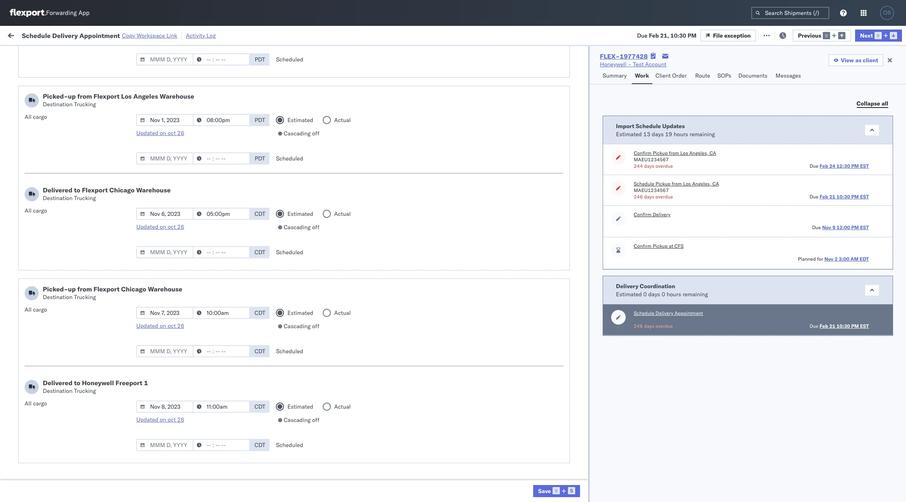 Task type: locate. For each thing, give the bounding box(es) containing it.
flexport demo consignee
[[372, 79, 438, 87], [372, 275, 438, 282]]

1 clearance from the top
[[63, 79, 89, 86]]

5 1846748 from the top
[[568, 168, 593, 176]]

0 horizontal spatial work
[[88, 31, 102, 39]]

11:30
[[160, 293, 176, 300], [160, 311, 176, 318], [160, 346, 176, 353]]

246 days overdue for 2nd feb 21 10:30 pm est button from the bottom
[[634, 194, 673, 200]]

1 vertical spatial omkar
[[810, 115, 827, 122]]

3 uetu5238478 from the top
[[662, 239, 701, 247]]

numbers up sops
[[713, 65, 734, 71]]

1 up from the top
[[68, 92, 76, 100]]

flex-1889466 for confirm pickup from los angeles, ca
[[551, 239, 593, 247]]

file up mbl/mawb numbers
[[713, 32, 723, 39]]

cargo for picked-up from flexport chicago warehouse
[[33, 306, 47, 313]]

to for honeywell
[[74, 379, 80, 387]]

remaining right 19
[[690, 130, 715, 138]]

11:30 pm est, jan 23, 2023 up 2:59 am est, jan 25, 2023
[[160, 311, 236, 318]]

estimated for picked-up from flexport chicago warehouse
[[288, 309, 313, 317]]

-- : -- -- text field
[[193, 53, 250, 65], [193, 208, 250, 220], [193, 345, 250, 357], [193, 401, 250, 413], [193, 439, 250, 451]]

1 246 days overdue from the top
[[634, 194, 673, 200]]

confirm pickup at cfs button
[[634, 243, 684, 249]]

gvcu5265864 for schedule delivery appointment
[[619, 293, 658, 300]]

4 cascading off from the top
[[284, 416, 320, 424]]

1 hlxu6269489, from the top
[[662, 97, 703, 104]]

pm down 8:30 am est, feb 3, 2023
[[174, 435, 183, 442]]

destination inside delivered to honeywell freeport 1 destination trucking
[[43, 387, 73, 395]]

1 vertical spatial demo
[[394, 275, 409, 282]]

origin
[[866, 293, 881, 300]]

honeywell left freeport
[[82, 379, 114, 387]]

work inside button
[[88, 31, 102, 39]]

1
[[144, 379, 148, 387]]

10:30 right the 21,
[[671, 32, 687, 39]]

omkar savant
[[810, 79, 846, 87], [810, 115, 846, 122]]

2:59 for 4th schedule pickup from los angeles, ca link
[[160, 204, 172, 211]]

on for delivered to honeywell freeport 1
[[160, 416, 166, 423]]

to inside delivered to honeywell freeport 1 destination trucking
[[74, 379, 80, 387]]

1 horizontal spatial 0
[[662, 290, 666, 298]]

1 schedule pickup from los angeles, ca from the top
[[19, 115, 118, 122]]

1 vertical spatial to
[[74, 379, 80, 387]]

confirm delivery button for 8:30 am est, feb 3, 2023
[[19, 417, 61, 425]]

2 vertical spatial 10:30
[[837, 323, 851, 329]]

updated on oct 26 for chicago
[[136, 322, 184, 329]]

activity
[[186, 32, 205, 39]]

8:30 down 11:30 pm est, jan 28, 2023
[[160, 364, 172, 371]]

1 horizontal spatial import
[[616, 122, 635, 130]]

3 26 from the top
[[177, 322, 184, 329]]

1 horizontal spatial at
[[669, 243, 674, 249]]

hlxu8034992 for first schedule delivery appointment link
[[704, 97, 744, 104]]

up inside picked-up from flexport chicago warehouse destination trucking
[[68, 285, 76, 293]]

flexport demo consignee for bookings
[[372, 275, 438, 282]]

pickup
[[44, 115, 61, 122], [44, 132, 61, 140], [653, 150, 668, 156], [44, 168, 61, 175], [656, 181, 671, 187], [44, 204, 61, 211], [41, 239, 58, 246], [653, 243, 668, 249], [44, 275, 61, 282], [44, 310, 61, 318], [44, 328, 61, 335], [44, 381, 61, 389], [41, 399, 58, 406], [41, 453, 58, 460]]

0 horizontal spatial :
[[59, 50, 60, 56]]

11:30 pm est, jan 23, 2023 for schedule pickup from rotterdam, netherlands
[[160, 311, 236, 318]]

destination inside delivered to flexport chicago warehouse destination trucking
[[43, 194, 73, 202]]

2 vertical spatial warehouse
[[148, 285, 182, 293]]

rotterdam, for 2nd confirm pickup from rotterdam, netherlands button from the top
[[73, 453, 102, 460]]

3, up 8:30 am est, feb 3, 2023
[[209, 400, 215, 407]]

1989365
[[568, 488, 593, 496]]

flexport inside delivered to flexport chicago warehouse destination trucking
[[82, 186, 108, 194]]

4 mmm d, yyyy text field from the top
[[136, 246, 194, 258]]

flex-1889466 button
[[538, 202, 594, 213], [538, 202, 594, 213], [538, 220, 594, 231], [538, 220, 594, 231], [538, 237, 594, 249], [538, 237, 594, 249], [538, 255, 594, 267], [538, 255, 594, 267]]

1 vertical spatial delivered
[[43, 379, 72, 387]]

view as client
[[841, 57, 879, 64]]

omkar savant for test123456
[[810, 115, 846, 122]]

2 maeu1234567 from the top
[[634, 187, 669, 193]]

mbl/mawb numbers button
[[680, 63, 798, 72]]

actual
[[334, 116, 351, 124], [334, 210, 351, 217], [334, 309, 351, 317], [334, 403, 351, 410]]

0 vertical spatial 23,
[[210, 239, 218, 247]]

remaining
[[690, 130, 715, 138], [683, 290, 708, 298]]

2:59 am est, dec 14, 2022 for schedule pickup from los angeles, ca
[[160, 204, 234, 211]]

savant for ymluw236679313
[[829, 79, 846, 87]]

trucking inside delivered to flexport chicago warehouse destination trucking
[[74, 194, 96, 202]]

1 vertical spatial 2:00
[[160, 400, 172, 407]]

0 vertical spatial chicago
[[109, 186, 135, 194]]

oct for picked-up from flexport chicago warehouse
[[168, 322, 176, 329]]

summary button
[[600, 68, 632, 84]]

1 vertical spatial up
[[68, 285, 76, 293]]

1 vertical spatial upload customs clearance documents button
[[19, 185, 119, 194]]

0 horizontal spatial 0
[[644, 290, 647, 298]]

estimated
[[288, 116, 313, 124], [616, 130, 642, 138], [288, 210, 313, 217], [616, 290, 642, 298], [288, 309, 313, 317], [288, 403, 313, 410]]

10 resize handle column header from the left
[[862, 63, 872, 502]]

1 upload customs clearance documents button from the top
[[19, 79, 119, 88]]

hlxu8034992 for 3rd upload customs clearance documents link from the bottom of the page
[[704, 186, 744, 193]]

client
[[863, 57, 879, 64]]

3 2130387 from the top
[[568, 346, 593, 353]]

2:59
[[160, 97, 172, 104], [160, 115, 172, 122], [160, 133, 172, 140], [160, 151, 172, 158], [160, 168, 172, 176], [160, 204, 172, 211], [160, 222, 172, 229], [160, 275, 172, 282], [160, 328, 172, 336]]

4 updated on oct 26 from the top
[[136, 416, 184, 423]]

feb 21 10:30 pm est button down feb 24 12:30 pm est "button"
[[820, 194, 870, 200]]

1 schedule delivery appointment link from the top
[[19, 96, 99, 104]]

5 2130387 from the top
[[568, 417, 593, 425]]

collapse
[[857, 100, 881, 107]]

246 days overdue down the delivery coordination estimated 0 days 0 hours remaining
[[634, 323, 673, 329]]

1889466 for confirm delivery
[[568, 257, 593, 265]]

all cargo for picked-up from flexport chicago warehouse
[[25, 306, 47, 313]]

1 horizontal spatial work
[[635, 72, 649, 79]]

work inside button
[[635, 72, 649, 79]]

7:00
[[160, 239, 172, 247]]

flex-1989365 button
[[538, 486, 594, 498], [538, 486, 594, 498]]

work down container numbers
[[635, 72, 649, 79]]

0 vertical spatial flexport demo consignee
[[372, 79, 438, 87]]

5 hlxu8034992 from the top
[[704, 168, 744, 175]]

4 schedule delivery appointment link from the top
[[19, 292, 99, 300]]

pm down 2:59 am est, jan 13, 2023
[[177, 293, 186, 300]]

0 horizontal spatial karl
[[441, 364, 451, 371]]

3 mmm d, yyyy text field from the top
[[136, 152, 194, 165]]

pm up 2:59 am est, jan 25, 2023
[[177, 311, 186, 318]]

schedule delivery appointment copy workspace link
[[22, 31, 177, 39]]

picked-
[[43, 92, 68, 100], [43, 285, 68, 293]]

delivered to flexport chicago warehouse destination trucking
[[43, 186, 171, 202]]

trucking
[[74, 101, 96, 108], [74, 194, 96, 202], [74, 293, 96, 301], [74, 387, 96, 395]]

mmm d, yyyy text field for 2nd -- : -- -- text box from the top of the page
[[136, 152, 194, 165]]

1 vertical spatial 3,
[[209, 417, 215, 425]]

maeu9408431
[[684, 293, 725, 300], [684, 311, 725, 318]]

maeu1234567 inside confirm pickup from los angeles, ca maeu1234567
[[634, 156, 669, 162]]

1 8:30 from the top
[[160, 364, 172, 371]]

updated for chicago
[[136, 322, 158, 329]]

2 demo from the top
[[394, 275, 409, 282]]

4 test123456 from the top
[[684, 168, 718, 176]]

lhuu7894563, uetu5238478 for confirm delivery
[[619, 257, 701, 264]]

chicago inside picked-up from flexport chicago warehouse destination trucking
[[121, 285, 146, 293]]

1 vertical spatial 10:30
[[837, 194, 851, 200]]

MMM D, YYYY text field
[[136, 208, 194, 220]]

cascading off for delivered to flexport chicago warehouse
[[284, 224, 320, 231]]

numbers inside container numbers button
[[641, 65, 661, 71]]

deadline
[[160, 65, 180, 71]]

los inside button
[[73, 239, 82, 246]]

1 horizontal spatial honeywell
[[600, 61, 627, 68]]

4 scheduled from the top
[[276, 348, 303, 355]]

upload customs clearance documents button for 2:00 am est, nov 9, 2022
[[19, 185, 119, 194]]

0 vertical spatial honeywell
[[600, 61, 627, 68]]

exception up mbl/mawb numbers button
[[725, 32, 751, 39]]

0 vertical spatial remaining
[[690, 130, 715, 138]]

0 horizontal spatial 3:00
[[160, 79, 172, 87]]

test inside honeywell - test account link
[[633, 61, 644, 68]]

0 vertical spatial gvcu5265864
[[619, 293, 658, 300]]

4 1889466 from the top
[[568, 257, 593, 265]]

14, down 9,
[[210, 204, 219, 211]]

2 schedule pickup from rotterdam, netherlands link from the top
[[19, 381, 138, 389]]

6 schedule pickup from los angeles, ca link from the top
[[19, 328, 118, 336]]

confirm pickup at cfs
[[634, 243, 684, 249]]

schedule pickup from rotterdam, netherlands link for flex-2130384
[[19, 381, 138, 389]]

est, down 11:30 pm est, jan 28, 2023
[[184, 364, 196, 371]]

at left cfs
[[669, 243, 674, 249]]

1 horizontal spatial numbers
[[713, 65, 734, 71]]

8:30 up 8:30 pm est, feb 4, 2023
[[160, 417, 172, 425]]

2 vertical spatial 11:30
[[160, 346, 176, 353]]

delivery inside the delivery coordination estimated 0 days 0 hours remaining
[[616, 282, 639, 290]]

0 horizontal spatial numbers
[[641, 65, 661, 71]]

2 vertical spatial overdue
[[656, 323, 673, 329]]

14, for schedule delivery appointment
[[210, 222, 219, 229]]

abcdefg78456546 down "schedule pickup from los angeles, ca maeu1234567"
[[684, 204, 738, 211]]

cargo for delivered to flexport chicago warehouse
[[33, 207, 47, 214]]

0 vertical spatial schedule pickup from rotterdam, netherlands button
[[19, 310, 138, 319]]

0 vertical spatial pdt
[[255, 56, 265, 63]]

1 2:00 from the top
[[160, 186, 172, 193]]

9
[[833, 224, 836, 230]]

integration
[[372, 364, 400, 371], [437, 364, 465, 371]]

overdue down "schedule pickup from los angeles, ca maeu1234567"
[[656, 194, 673, 200]]

1846748
[[568, 97, 593, 104], [568, 115, 593, 122], [568, 133, 593, 140], [568, 151, 593, 158], [568, 168, 593, 176], [568, 186, 593, 193]]

1 horizontal spatial integration
[[437, 364, 465, 371]]

dec down 2:00 am est, nov 9, 2022
[[198, 204, 209, 211]]

1 vertical spatial 246 days overdue
[[634, 323, 673, 329]]

1 vertical spatial pdt
[[255, 116, 265, 124]]

1 lhuu7894563, uetu5238478 from the top
[[619, 204, 701, 211]]

0 vertical spatial for
[[78, 50, 84, 56]]

numbers for container numbers
[[641, 65, 661, 71]]

angeles, inside confirm pickup from los angeles, ca maeu1234567
[[690, 150, 709, 156]]

0 vertical spatial 11:30 pm est, jan 23, 2023
[[160, 293, 236, 300]]

1 vertical spatial remaining
[[683, 290, 708, 298]]

2 upload from the top
[[19, 186, 37, 193]]

11:30 pm est, jan 23, 2023 down 2:59 am est, jan 13, 2023
[[160, 293, 236, 300]]

exception
[[780, 31, 806, 39], [725, 32, 751, 39]]

2 vertical spatial confirm delivery
[[19, 417, 61, 424]]

246 days overdue down "schedule pickup from los angeles, ca maeu1234567"
[[634, 194, 673, 200]]

demo
[[394, 79, 409, 87], [394, 275, 409, 282]]

8 ocean fcl from the top
[[306, 311, 334, 318]]

0 vertical spatial demo
[[394, 79, 409, 87]]

4 flex-1889466 from the top
[[551, 257, 593, 265]]

flex-2130387 for confirm pickup from rotterdam, netherlands
[[551, 400, 593, 407]]

gvcu5265864 up abcd1234560 at the bottom of the page
[[619, 310, 658, 318]]

from
[[77, 92, 92, 100], [63, 115, 75, 122], [63, 132, 75, 140], [669, 150, 680, 156], [63, 168, 75, 175], [672, 181, 682, 187], [63, 204, 75, 211], [60, 239, 71, 246], [63, 275, 75, 282], [77, 285, 92, 293], [63, 310, 75, 318], [63, 328, 75, 335], [63, 381, 75, 389], [60, 399, 71, 406], [60, 453, 71, 460]]

2130387 for confirm pickup from rotterdam, netherlands
[[568, 400, 593, 407]]

confirm delivery button for 9:00 am est, dec 24, 2022
[[19, 256, 61, 265]]

mmm d, yyyy text field for 3rd -- : -- -- text box from the top of the page
[[136, 246, 194, 258]]

1 3, from the top
[[209, 400, 215, 407]]

est, up 2:59 am est, jan 13, 2023
[[184, 257, 197, 265]]

1 vertical spatial honeywell
[[82, 379, 114, 387]]

choi left origin
[[835, 293, 847, 300]]

0 vertical spatial at
[[161, 31, 166, 39]]

10 ocean fcl from the top
[[306, 364, 334, 371]]

omkar
[[810, 79, 827, 87], [810, 115, 827, 122]]

warehouse up mmm d, yyyy text field
[[136, 186, 171, 194]]

schedule pickup from rotterdam, netherlands for flex-2130384
[[19, 381, 138, 389]]

days down coordination
[[649, 290, 661, 298]]

0 vertical spatial savant
[[829, 79, 846, 87]]

days inside import schedule updates estimated 13 days 19 hours remaining
[[652, 130, 664, 138]]

8:30 for 8:30 pm est, feb 4, 2023
[[160, 435, 172, 442]]

from inside "schedule pickup from los angeles, ca maeu1234567"
[[672, 181, 682, 187]]

246
[[634, 194, 643, 200], [634, 323, 643, 329]]

warehouse down '3:00 am edt, aug 19, 2022'
[[160, 92, 194, 100]]

account inside honeywell - test account link
[[646, 61, 667, 68]]

container
[[619, 65, 640, 71]]

remaining inside the delivery coordination estimated 0 days 0 hours remaining
[[683, 290, 708, 298]]

due feb 21 10:30 pm est down 'due feb 24 12:30 pm est'
[[810, 194, 870, 200]]

import inside import schedule updates estimated 13 days 19 hours remaining
[[616, 122, 635, 130]]

flex-1889466 for schedule pickup from los angeles, ca
[[551, 204, 593, 211]]

numbers
[[641, 65, 661, 71], [713, 65, 734, 71]]

updated on oct 26
[[136, 129, 184, 137], [136, 223, 184, 230], [136, 322, 184, 329], [136, 416, 184, 423]]

filtered by:
[[8, 50, 37, 57]]

angeles, inside "schedule pickup from los angeles, ca maeu1234567"
[[693, 181, 712, 187]]

numbers inside mbl/mawb numbers button
[[713, 65, 734, 71]]

0 vertical spatial jaehyung
[[810, 293, 834, 300]]

hlxu8034992 for 4th schedule delivery appointment link from the bottom
[[704, 150, 744, 158]]

file down the search shipments (/) text field
[[768, 31, 778, 39]]

cascading for picked-up from flexport chicago warehouse
[[284, 323, 311, 330]]

4 lhuu7894563, from the top
[[619, 257, 660, 264]]

246 for 2nd feb 21 10:30 pm est button
[[634, 323, 643, 329]]

demo for -
[[394, 79, 409, 87]]

cascading off for picked-up from flexport chicago warehouse
[[284, 323, 320, 330]]

est right 12:00
[[861, 224, 870, 230]]

0 vertical spatial schedule pickup from rotterdam, netherlands
[[19, 310, 138, 318]]

maeu1234567 inside "schedule pickup from los angeles, ca maeu1234567"
[[634, 187, 669, 193]]

4 2:59 from the top
[[160, 151, 172, 158]]

scheduled for picked-up from flexport los angeles warehouse
[[276, 155, 303, 162]]

los for 4th schedule pickup from los angeles, ca link
[[76, 204, 85, 211]]

-- : -- -- text field down 9,
[[193, 208, 250, 220]]

3 ceau7522281, hlxu6269489, hlxu8034992 from the top
[[619, 133, 744, 140]]

12:00
[[837, 224, 851, 230]]

consignee for bookings
[[411, 275, 438, 282]]

bosch
[[372, 168, 388, 176], [437, 168, 453, 176]]

6 1846748 from the top
[[568, 186, 593, 193]]

2 confirm pickup from rotterdam, netherlands link from the top
[[19, 452, 135, 460]]

3 updated on oct 26 button from the top
[[136, 322, 184, 329]]

2 5, from the top
[[210, 115, 216, 122]]

oct for delivered to flexport chicago warehouse
[[168, 223, 176, 230]]

est, up 11:30 pm est, jan 28, 2023
[[184, 328, 197, 336]]

off for delivered to flexport chicago warehouse
[[312, 224, 320, 231]]

resize handle column header
[[146, 63, 155, 502], [257, 63, 267, 502], [292, 63, 302, 502], [358, 63, 368, 502], [423, 63, 433, 502], [524, 63, 534, 502], [605, 63, 615, 502], [670, 63, 680, 502], [796, 63, 806, 502], [862, 63, 872, 502], [892, 63, 902, 502]]

remaining down maeu9736123
[[683, 290, 708, 298]]

23, for angeles,
[[210, 239, 218, 247]]

actual for delivered to flexport chicago warehouse
[[334, 210, 351, 217]]

choi down jaehyung choi - test origin agent
[[835, 328, 847, 336]]

0 vertical spatial 3,
[[209, 400, 215, 407]]

delivered inside delivered to honeywell freeport 1 destination trucking
[[43, 379, 72, 387]]

work up status : ready for work, blocked, in progress
[[88, 31, 102, 39]]

-- : -- -- text field up 8:30 am est, feb 3, 2023
[[193, 401, 250, 413]]

0 vertical spatial 2:59 am est, dec 14, 2022
[[160, 204, 234, 211]]

in
[[121, 50, 125, 56]]

pickup inside button
[[653, 243, 668, 249]]

3 actual from the top
[[334, 309, 351, 317]]

upload customs clearance documents link
[[19, 79, 119, 87], [19, 185, 119, 193], [19, 345, 119, 353], [19, 434, 119, 442]]

5 scheduled from the top
[[276, 441, 303, 449]]

2 numbers from the left
[[713, 65, 734, 71]]

consignee
[[411, 79, 438, 87], [411, 275, 438, 282], [475, 275, 502, 282]]

schedule delivery appointment button
[[19, 96, 99, 105], [19, 150, 99, 159], [19, 221, 99, 230], [19, 292, 99, 301], [634, 310, 703, 317], [19, 363, 99, 372]]

2:00 up 8:30 am est, feb 3, 2023
[[160, 400, 172, 407]]

2 picked- from the top
[[43, 285, 68, 293]]

1 vertical spatial warehouse
[[136, 186, 171, 194]]

documents
[[739, 72, 768, 79], [90, 79, 119, 86], [90, 186, 119, 193], [90, 346, 119, 353], [90, 435, 119, 442]]

2:59 for first schedule pickup from los angeles, ca link from the bottom of the page
[[160, 328, 172, 336]]

-- : -- -- text field up 25,
[[193, 307, 250, 319]]

mbl/mawb
[[684, 65, 712, 71]]

gvcu5265864 down the msdu7304509
[[619, 293, 658, 300]]

days right 13
[[652, 130, 664, 138]]

11:30 up 2:59 am est, jan 25, 2023
[[160, 311, 176, 318]]

hlxu6269489, down 19
[[662, 150, 703, 158]]

0
[[644, 290, 647, 298], [662, 290, 666, 298]]

on for picked-up from flexport los angeles warehouse
[[160, 129, 166, 137]]

2 gvcu5265864 from the top
[[619, 310, 658, 318]]

scheduled
[[276, 56, 303, 63], [276, 155, 303, 162], [276, 249, 303, 256], [276, 348, 303, 355], [276, 441, 303, 449]]

forwarding
[[46, 9, 77, 17]]

1 off from the top
[[312, 130, 320, 137]]

warehouse
[[160, 92, 194, 100], [136, 186, 171, 194], [148, 285, 182, 293]]

jan down the 13,
[[201, 293, 210, 300]]

filtered
[[8, 50, 28, 57]]

: for status
[[59, 50, 60, 56]]

14,
[[210, 204, 219, 211], [210, 222, 219, 229]]

2 lhuu7894563, uetu5238478 from the top
[[619, 222, 701, 229]]

flex-1889466
[[551, 204, 593, 211], [551, 222, 593, 229], [551, 239, 593, 247], [551, 257, 593, 265]]

netherlands
[[106, 310, 138, 318], [106, 381, 138, 389], [103, 399, 135, 406], [103, 453, 135, 460]]

hlxu6269489, down updates in the top of the page
[[662, 133, 703, 140]]

11:30 for schedule pickup from rotterdam, netherlands
[[160, 311, 176, 318]]

1 vertical spatial 21
[[830, 323, 836, 329]]

0 vertical spatial 246 days overdue
[[634, 194, 673, 200]]

0 vertical spatial feb 21 10:30 pm est button
[[820, 194, 870, 200]]

est
[[861, 163, 870, 169], [861, 194, 870, 200], [861, 224, 870, 230], [861, 323, 870, 329]]

scheduled for picked-up from flexport chicago warehouse
[[276, 348, 303, 355]]

4 fcl from the top
[[324, 168, 334, 176]]

honeywell up summary
[[600, 61, 627, 68]]

1 21 from the top
[[830, 194, 836, 200]]

-- : -- -- text field
[[193, 114, 250, 126], [193, 152, 250, 165], [193, 246, 250, 258], [193, 307, 250, 319]]

0 vertical spatial confirm pickup from rotterdam, netherlands button
[[19, 399, 135, 408]]

2 off from the top
[[312, 224, 320, 231]]

0 horizontal spatial at
[[161, 31, 166, 39]]

est, left 9,
[[184, 186, 197, 193]]

flex-2130387 button
[[538, 291, 594, 302], [538, 291, 594, 302], [538, 309, 594, 320], [538, 309, 594, 320], [538, 344, 594, 356], [538, 344, 594, 356], [538, 398, 594, 409], [538, 398, 594, 409], [538, 415, 594, 427], [538, 415, 594, 427]]

maeu1234567 down 244 days overdue
[[634, 187, 669, 193]]

import for import schedule updates estimated 13 days 19 hours remaining
[[616, 122, 635, 130]]

scheduled for delivered to honeywell freeport 1
[[276, 441, 303, 449]]

1 horizontal spatial --
[[684, 328, 691, 336]]

abcdefg78456546 for 7:00 pm est, dec 23, 2022
[[684, 239, 738, 247]]

5 test123456 from the top
[[684, 186, 718, 193]]

10:30 down jaehyung choi - test origin agent
[[837, 323, 851, 329]]

picked- inside picked-up from flexport chicago warehouse destination trucking
[[43, 285, 68, 293]]

1 omkar savant from the top
[[810, 79, 846, 87]]

2 uetu5238478 from the top
[[662, 222, 701, 229]]

1 to from the top
[[74, 186, 80, 194]]

import inside button
[[69, 31, 87, 39]]

0 vertical spatial up
[[68, 92, 76, 100]]

2 flex-2130384 from the top
[[551, 382, 593, 389]]

numbers for mbl/mawb numbers
[[713, 65, 734, 71]]

message
[[109, 31, 132, 39]]

1 horizontal spatial 3:00
[[839, 256, 850, 262]]

cargo for delivered to honeywell freeport 1
[[33, 400, 47, 407]]

est down origin
[[861, 323, 870, 329]]

est up nov 9 12:00 pm est "button"
[[861, 194, 870, 200]]

os
[[884, 10, 892, 16]]

mmm d, yyyy text field for first -- : -- -- text field from the top
[[136, 53, 194, 65]]

0 vertical spatial due feb 21 10:30 pm est
[[810, 194, 870, 200]]

0 vertical spatial confirm delivery button
[[634, 211, 671, 218]]

1 cascading off from the top
[[284, 130, 320, 137]]

2:00
[[160, 186, 172, 193], [160, 400, 172, 407]]

1 all cargo from the top
[[25, 113, 47, 120]]

days down the delivery coordination estimated 0 days 0 hours remaining
[[644, 323, 655, 329]]

ceau7522281, hlxu6269489, hlxu8034992 up updates in the top of the page
[[619, 115, 744, 122]]

pm
[[688, 32, 697, 39], [852, 163, 859, 169], [852, 194, 859, 200], [852, 224, 859, 230], [174, 239, 183, 247], [177, 293, 186, 300], [177, 311, 186, 318], [852, 323, 859, 329], [177, 346, 186, 353], [174, 364, 183, 371], [174, 435, 183, 442]]

import for import work
[[69, 31, 87, 39]]

1 vertical spatial 2:59 am est, dec 14, 2022
[[160, 222, 234, 229]]

5 ceau7522281, hlxu6269489, hlxu8034992 from the top
[[619, 168, 744, 175]]

jan up 25,
[[201, 311, 210, 318]]

4 ceau7522281, from the top
[[619, 150, 660, 158]]

1 vertical spatial due feb 21 10:30 pm est
[[810, 323, 870, 329]]

8:30 for 8:30 pm est, jan 30, 2023
[[160, 364, 172, 371]]

1 horizontal spatial :
[[188, 50, 189, 56]]

1 vertical spatial confirm pickup from rotterdam, netherlands
[[19, 453, 135, 460]]

flex-1889466 for confirm delivery
[[551, 257, 593, 265]]

1 vertical spatial flexport demo consignee
[[372, 275, 438, 282]]

1 vertical spatial import
[[616, 122, 635, 130]]

delivered inside delivered to flexport chicago warehouse destination trucking
[[43, 186, 72, 194]]

0 vertical spatial 21
[[830, 194, 836, 200]]

0 horizontal spatial bosch ocean test
[[372, 168, 418, 176]]

documents button
[[736, 68, 773, 84]]

4 edt, from the top
[[184, 133, 197, 140]]

ceau7522281, hlxu6269489, hlxu8034992 up "schedule pickup from los angeles, ca maeu1234567"
[[619, 168, 744, 175]]

1 vertical spatial jaehyung
[[810, 328, 834, 336]]

1 vertical spatial schedule pickup from rotterdam, netherlands link
[[19, 381, 138, 389]]

4 hlxu8034992 from the top
[[704, 150, 744, 158]]

0 vertical spatial 246
[[634, 194, 643, 200]]

2:59 am est, dec 14, 2022 up "7:00 pm est, dec 23, 2022"
[[160, 222, 234, 229]]

ceau7522281, hlxu6269489, hlxu8034992 down 19
[[619, 150, 744, 158]]

rotterdam, for schedule pickup from rotterdam, netherlands button for flex-2130384
[[76, 381, 105, 389]]

MMM D, YYYY text field
[[136, 53, 194, 65], [136, 114, 194, 126], [136, 152, 194, 165], [136, 246, 194, 258], [136, 307, 194, 319], [136, 345, 194, 357], [136, 401, 194, 413], [136, 439, 194, 451]]

1 vertical spatial 11:30
[[160, 311, 176, 318]]

2:59 am est, jan 13, 2023
[[160, 275, 233, 282]]

all cargo for delivered to flexport chicago warehouse
[[25, 207, 47, 214]]

save button
[[534, 485, 580, 497]]

est, down 2:59 am est, jan 13, 2023
[[187, 293, 200, 300]]

21 down '24'
[[830, 194, 836, 200]]

for right planned
[[818, 256, 824, 262]]

schedule delivery appointment
[[19, 97, 99, 104], [19, 150, 99, 157], [19, 221, 99, 229], [19, 292, 99, 300], [634, 310, 703, 316], [19, 364, 99, 371]]

3, up 4,
[[209, 417, 215, 425]]

dec up 9:00 am est, dec 24, 2022
[[198, 239, 208, 247]]

2:00 up mmm d, yyyy text field
[[160, 186, 172, 193]]

on for delivered to flexport chicago warehouse
[[160, 223, 166, 230]]

picked- inside picked-up from flexport los angeles warehouse destination trucking
[[43, 92, 68, 100]]

1 updated from the top
[[136, 129, 158, 137]]

2 vertical spatial pdt
[[255, 155, 265, 162]]

estimated for delivered to flexport chicago warehouse
[[288, 210, 313, 217]]

2 updated on oct 26 button from the top
[[136, 223, 184, 230]]

file exception up mbl/mawb numbers button
[[713, 32, 751, 39]]

up for picked-up from flexport chicago warehouse
[[68, 285, 76, 293]]

0 vertical spatial abcdefg78456546
[[684, 204, 738, 211]]

jan
[[198, 275, 207, 282], [201, 293, 210, 300], [201, 311, 210, 318], [198, 328, 207, 336], [201, 346, 210, 353], [198, 364, 207, 371]]

1 horizontal spatial account
[[479, 364, 500, 371]]

1 2130387 from the top
[[568, 293, 593, 300]]

0 horizontal spatial lagerfeld
[[453, 364, 477, 371]]

1 vertical spatial schedule pickup from rotterdam, netherlands
[[19, 381, 138, 389]]

4 upload customs clearance documents from the top
[[19, 435, 119, 442]]

est, down 8:30 am est, feb 3, 2023
[[184, 435, 196, 442]]

1 customs from the top
[[38, 79, 61, 86]]

overdue for schedule
[[656, 194, 673, 200]]

1 vertical spatial savant
[[829, 115, 846, 122]]

est right 12:30
[[861, 163, 870, 169]]

4 2130387 from the top
[[568, 400, 593, 407]]

flex-1893174
[[551, 275, 593, 282]]

on for picked-up from flexport chicago warehouse
[[160, 322, 166, 329]]

flexport inside picked-up from flexport los angeles warehouse destination trucking
[[94, 92, 120, 100]]

11:30 up 8:30 pm est, jan 30, 2023
[[160, 346, 176, 353]]

snoozed : no
[[169, 50, 198, 56]]

overdue down confirm pickup from los angeles, ca maeu1234567
[[656, 163, 673, 169]]

delivered
[[43, 186, 72, 194], [43, 379, 72, 387]]

choi for origin
[[835, 293, 847, 300]]

2 8:30 from the top
[[160, 417, 172, 425]]

2 mmm d, yyyy text field from the top
[[136, 114, 194, 126]]

ceau7522281, hlxu6269489, hlxu8034992 down order
[[619, 97, 744, 104]]

up inside picked-up from flexport los angeles warehouse destination trucking
[[68, 92, 76, 100]]

1 vertical spatial feb 21 10:30 pm est button
[[820, 323, 870, 329]]

edt,
[[184, 79, 197, 87], [184, 97, 197, 104], [184, 115, 197, 122], [184, 133, 197, 140], [184, 151, 197, 158], [184, 168, 197, 176]]

ca inside "schedule pickup from los angeles, ca maeu1234567"
[[713, 181, 720, 187]]

mmm d, yyyy text field for first -- : -- -- text field from the bottom of the page
[[136, 439, 194, 451]]

1 schedule pickup from rotterdam, netherlands from the top
[[19, 310, 138, 318]]

21,
[[661, 32, 669, 39]]

workitem
[[9, 65, 30, 71]]

schedule pickup from rotterdam, netherlands
[[19, 310, 138, 318], [19, 381, 138, 389]]

14, up "7:00 pm est, dec 23, 2022"
[[210, 222, 219, 229]]

5 2:59 am edt, nov 5, 2022 from the top
[[160, 168, 231, 176]]

1 horizontal spatial for
[[818, 256, 824, 262]]

1 confirm pickup from rotterdam, netherlands button from the top
[[19, 399, 135, 408]]

maeu1234567 up 244 days overdue
[[634, 156, 669, 162]]

- inside honeywell - test account link
[[628, 61, 632, 68]]

honeywell inside delivered to honeywell freeport 1 destination trucking
[[82, 379, 114, 387]]

: left ready
[[59, 50, 60, 56]]

5 cdt from the top
[[255, 403, 266, 410]]

off for picked-up from flexport chicago warehouse
[[312, 323, 320, 330]]

0 vertical spatial omkar savant
[[810, 79, 846, 87]]

4 flex-2130387 from the top
[[551, 400, 593, 407]]

1 vertical spatial confirm pickup from los angeles, ca button
[[19, 239, 115, 248]]

upload customs clearance documents
[[19, 79, 119, 86], [19, 186, 119, 193], [19, 346, 119, 353], [19, 435, 119, 442]]

delivered for delivered to flexport chicago warehouse
[[43, 186, 72, 194]]

2 customs from the top
[[38, 186, 61, 193]]

2130387 for confirm delivery
[[568, 417, 593, 425]]

los for first schedule pickup from los angeles, ca link from the bottom of the page
[[76, 328, 85, 335]]

2 2:59 am est, dec 14, 2022 from the top
[[160, 222, 234, 229]]

due feb 21 10:30 pm est down jaehyung choi - test origin agent
[[810, 323, 870, 329]]

1 maeu9408431 from the top
[[684, 293, 725, 300]]

hlxu6269489, up "schedule pickup from los angeles, ca maeu1234567"
[[662, 168, 703, 175]]

24,
[[210, 257, 219, 265]]

hlxu8034992 for fourth schedule pickup from los angeles, ca link from the bottom
[[704, 168, 744, 175]]

abcdefg78456546 right cfs
[[684, 239, 738, 247]]

1 vertical spatial confirm pickup from rotterdam, netherlands button
[[19, 452, 135, 461]]

2:59 for fourth schedule pickup from los angeles, ca link from the bottom
[[160, 168, 172, 176]]

4 off from the top
[[312, 416, 320, 424]]

1 vertical spatial chicago
[[121, 285, 146, 293]]

ceau7522281, hlxu6269489, hlxu8034992 down updates in the top of the page
[[619, 133, 744, 140]]

0 vertical spatial overdue
[[656, 163, 673, 169]]

8 resize handle column header from the left
[[670, 63, 680, 502]]

overdue down the delivery coordination estimated 0 days 0 hours remaining
[[656, 323, 673, 329]]

4 5, from the top
[[210, 151, 216, 158]]

from inside picked-up from flexport los angeles warehouse destination trucking
[[77, 92, 92, 100]]

4 ceau7522281, hlxu6269489, hlxu8034992 from the top
[[619, 150, 744, 158]]

1889466
[[568, 204, 593, 211], [568, 222, 593, 229], [568, 239, 593, 247], [568, 257, 593, 265]]

hlxu6269489, up updates in the top of the page
[[662, 115, 703, 122]]

0 vertical spatial work
[[88, 31, 102, 39]]

2:59 am edt, nov 5, 2022
[[160, 97, 231, 104], [160, 115, 231, 122], [160, 133, 231, 140], [160, 151, 231, 158], [160, 168, 231, 176]]

feb 21 10:30 pm est button down jaehyung choi - test origin agent
[[820, 323, 870, 329]]

0 vertical spatial 2:00
[[160, 186, 172, 193]]

2 omkar from the top
[[810, 115, 827, 122]]

consignee for -
[[411, 79, 438, 87]]

4 actual from the top
[[334, 403, 351, 410]]

1 1889466 from the top
[[568, 204, 593, 211]]

updated on oct 26 button for los
[[136, 129, 184, 137]]

1 vertical spatial 3:00
[[839, 256, 850, 262]]

1 vertical spatial choi
[[835, 328, 847, 336]]

4 est from the top
[[861, 323, 870, 329]]

hlxu6269489, down order
[[662, 97, 703, 104]]

1 confirm delivery link from the top
[[19, 256, 61, 265]]

0 vertical spatial maeu1234567
[[634, 156, 669, 162]]

1 vertical spatial work
[[635, 72, 649, 79]]

confirm inside confirm pickup from los angeles, ca maeu1234567
[[634, 150, 652, 156]]

1 vertical spatial picked-
[[43, 285, 68, 293]]

1 vertical spatial gvcu5265864
[[619, 310, 658, 318]]

numbers up client
[[641, 65, 661, 71]]

1 schedule pickup from los angeles, ca link from the top
[[19, 114, 118, 122]]

to inside delivered to flexport chicago warehouse destination trucking
[[74, 186, 80, 194]]

previous button
[[793, 29, 852, 41]]

dec up "7:00 pm est, dec 23, 2022"
[[198, 222, 209, 229]]



Task type: vqa. For each thing, say whether or not it's contained in the screenshot.
second Updated on oct 26 button from the bottom
yes



Task type: describe. For each thing, give the bounding box(es) containing it.
omkar for ymluw236679313
[[810, 79, 827, 87]]

cargo for picked-up from flexport los angeles warehouse
[[33, 113, 47, 120]]

days inside the delivery coordination estimated 0 days 0 hours remaining
[[649, 290, 661, 298]]

2:59 for second schedule pickup from los angeles, ca link from the bottom
[[160, 275, 172, 282]]

all for delivered to honeywell freeport 1
[[25, 400, 32, 407]]

jan left 25,
[[198, 328, 207, 336]]

next button
[[856, 29, 903, 41]]

status
[[44, 50, 59, 56]]

2130387 for schedule delivery appointment
[[568, 293, 593, 300]]

warehouse inside picked-up from flexport los angeles warehouse destination trucking
[[160, 92, 194, 100]]

est, up "7:00 pm est, dec 23, 2022"
[[184, 222, 197, 229]]

3 1846748 from the top
[[568, 133, 593, 140]]

5 edt, from the top
[[184, 151, 197, 158]]

actions
[[876, 65, 893, 71]]

1 ceau7522281, from the top
[[619, 97, 660, 104]]

0 vertical spatial --
[[437, 79, 444, 87]]

4 clearance from the top
[[63, 435, 89, 442]]

9 ocean fcl from the top
[[306, 328, 334, 336]]

trucking inside picked-up from flexport chicago warehouse destination trucking
[[74, 293, 96, 301]]

7 ocean fcl from the top
[[306, 275, 334, 282]]

previous
[[799, 32, 822, 39]]

cascading off for picked-up from flexport los angeles warehouse
[[284, 130, 320, 137]]

updated on oct 26 button for 1
[[136, 416, 184, 423]]

omkar for test123456
[[810, 115, 827, 122]]

2:00 am est, nov 9, 2022
[[160, 186, 231, 193]]

los for fourth schedule pickup from los angeles, ca link from the bottom
[[76, 168, 85, 175]]

3 ceau7522281, from the top
[[619, 133, 660, 140]]

244 days overdue
[[634, 163, 673, 169]]

msdu7304509
[[619, 275, 660, 282]]

4 upload from the top
[[19, 435, 37, 442]]

1889466 for confirm pickup from los angeles, ca
[[568, 239, 593, 247]]

3 test123456 from the top
[[684, 151, 718, 158]]

5 schedule pickup from los angeles, ca link from the top
[[19, 274, 118, 282]]

honeywell - test account link
[[600, 60, 667, 68]]

destination inside picked-up from flexport chicago warehouse destination trucking
[[43, 293, 73, 301]]

1 karl from the left
[[441, 364, 451, 371]]

est, up 8:30 pm est, jan 30, 2023
[[187, 346, 200, 353]]

1977428
[[620, 52, 648, 60]]

0 horizontal spatial file exception
[[713, 32, 751, 39]]

due feb 21, 10:30 pm
[[638, 32, 697, 39]]

picked-up from flexport chicago warehouse destination trucking
[[43, 285, 182, 301]]

estimated inside the delivery coordination estimated 0 days 0 hours remaining
[[616, 290, 642, 298]]

app
[[78, 9, 90, 17]]

2 21 from the top
[[830, 323, 836, 329]]

est for nov 9 12:00 pm est "button"
[[861, 224, 870, 230]]

3 flex-2130384 from the top
[[551, 435, 593, 442]]

from inside picked-up from flexport chicago warehouse destination trucking
[[77, 285, 92, 293]]

1 horizontal spatial exception
[[780, 31, 806, 39]]

4 customs from the top
[[38, 435, 61, 442]]

delivered to honeywell freeport 1 destination trucking
[[43, 379, 148, 395]]

2 integration from the left
[[437, 364, 465, 371]]

12:30
[[837, 163, 851, 169]]

3 customs from the top
[[38, 346, 61, 353]]

all for picked-up from flexport chicago warehouse
[[25, 306, 32, 313]]

8 fcl from the top
[[324, 311, 334, 318]]

netherlands for flex-2130387's schedule pickup from rotterdam, netherlands link
[[106, 310, 138, 318]]

1 horizontal spatial confirm pickup from los angeles, ca button
[[634, 150, 717, 156]]

1 1846748 from the top
[[568, 97, 593, 104]]

2 ocean fcl from the top
[[306, 115, 334, 122]]

4 -- : -- -- text field from the top
[[193, 307, 250, 319]]

pm up nov 9 12:00 pm est "button"
[[852, 194, 859, 200]]

my
[[8, 29, 21, 41]]

pm right 12:00
[[852, 224, 859, 230]]

hours inside import schedule updates estimated 13 days 19 hours remaining
[[674, 130, 689, 138]]

netherlands for schedule pickup from rotterdam, netherlands link related to flex-2130384
[[106, 381, 138, 389]]

2 clearance from the top
[[63, 186, 89, 193]]

5 resize handle column header from the left
[[423, 63, 433, 502]]

estimated inside import schedule updates estimated 13 days 19 hours remaining
[[616, 130, 642, 138]]

19,
[[211, 79, 219, 87]]

all
[[882, 100, 889, 107]]

est, up 8:30 pm est, feb 4, 2023
[[184, 417, 197, 425]]

11 resize handle column header from the left
[[892, 63, 902, 502]]

4 schedule pickup from los angeles, ca from the top
[[19, 204, 118, 211]]

0 horizontal spatial confirm pickup from los angeles, ca button
[[19, 239, 115, 248]]

hours inside the delivery coordination estimated 0 days 0 hours remaining
[[667, 290, 682, 298]]

operator
[[810, 65, 830, 71]]

maeu1234567 for schedule
[[634, 187, 669, 193]]

12 fcl from the top
[[324, 417, 334, 425]]

remaining inside import schedule updates estimated 13 days 19 hours remaining
[[690, 130, 715, 138]]

dec for schedule delivery appointment
[[198, 222, 209, 229]]

5 hlxu6269489, from the top
[[662, 168, 703, 175]]

confirm inside button
[[634, 243, 652, 249]]

forwarding app link
[[10, 9, 90, 17]]

picked-up from flexport los angeles warehouse destination trucking
[[43, 92, 194, 108]]

1 feb 21 10:30 pm est button from the top
[[820, 194, 870, 200]]

ca inside confirm pickup from los angeles, ca maeu1234567
[[710, 150, 717, 156]]

trucking inside delivered to honeywell freeport 1 destination trucking
[[74, 387, 96, 395]]

due feb 24 12:30 pm est
[[810, 163, 870, 169]]

confirm delivery for 8:30 am est, feb 3, 2023
[[19, 417, 61, 424]]

os button
[[878, 4, 897, 22]]

est, up 2:59 am est, jan 25, 2023
[[187, 311, 200, 318]]

est, up 8:30 am est, feb 3, 2023
[[184, 400, 197, 407]]

est, up 9:00 am est, dec 24, 2022
[[184, 239, 196, 247]]

flex-1977428
[[600, 52, 648, 60]]

3 hlxu6269489, from the top
[[662, 133, 703, 140]]

25,
[[208, 328, 217, 336]]

1 vertical spatial for
[[818, 256, 824, 262]]

2 karl from the left
[[506, 364, 517, 371]]

6 edt, from the top
[[184, 168, 197, 176]]

save
[[539, 487, 551, 495]]

2023 right '30,'
[[218, 364, 232, 371]]

3 flex-2130387 from the top
[[551, 346, 593, 353]]

6 hlxu6269489, from the top
[[662, 186, 703, 193]]

9 resize handle column header from the left
[[796, 63, 806, 502]]

flexport inside picked-up from flexport chicago warehouse destination trucking
[[94, 285, 120, 293]]

picked- for picked-up from flexport los angeles warehouse
[[43, 92, 68, 100]]

est for 2nd feb 21 10:30 pm est button from the bottom
[[861, 194, 870, 200]]

pdt for 2nd -- : -- -- text box from the top of the page
[[255, 155, 265, 162]]

omkar savant for ymluw236679313
[[810, 79, 846, 87]]

1 2:59 from the top
[[160, 97, 172, 104]]

import schedule updates estimated 13 days 19 hours remaining
[[616, 122, 715, 138]]

26 for delivered to honeywell freeport 1
[[177, 416, 184, 423]]

warehouse inside picked-up from flexport chicago warehouse destination trucking
[[148, 285, 182, 293]]

abcdefg78456546 for 2:59 am est, dec 14, 2022
[[684, 204, 738, 211]]

5 ocean fcl from the top
[[306, 204, 334, 211]]

activity log
[[186, 32, 216, 39]]

mmm d, yyyy text field for 2nd -- : -- -- text field from the bottom of the page
[[136, 401, 194, 413]]

Search Shipments (/) text field
[[752, 7, 830, 19]]

destination inside picked-up from flexport los angeles warehouse destination trucking
[[43, 101, 73, 108]]

2023 down 2:59 am est, jan 13, 2023
[[222, 293, 236, 300]]

4 schedule pickup from los angeles, ca link from the top
[[19, 203, 118, 211]]

1 flex-2130384 from the top
[[551, 364, 593, 371]]

confirm delivery link for 8:30 am est, feb 3, 2023
[[19, 417, 61, 425]]

updated on oct 26 button for chicago
[[136, 322, 184, 329]]

flex-1989365
[[551, 488, 593, 496]]

4 2:59 am edt, nov 5, 2022 from the top
[[160, 151, 231, 158]]

pm right 12:30
[[852, 163, 859, 169]]

bookings
[[437, 275, 461, 282]]

forwarding app
[[46, 9, 90, 17]]

schedule pickup from rotterdam, netherlands button for flex-2130384
[[19, 381, 138, 390]]

est, down 2:00 am est, nov 9, 2022
[[184, 204, 197, 211]]

updated on oct 26 for warehouse
[[136, 223, 184, 230]]

est, down 9:00 am est, dec 24, 2022
[[184, 275, 197, 282]]

est for 2nd feb 21 10:30 pm est button
[[861, 323, 870, 329]]

Search Work text field
[[635, 29, 723, 41]]

1 cdt from the top
[[255, 210, 266, 217]]

actual for picked-up from flexport los angeles warehouse
[[334, 116, 351, 124]]

updated for 1
[[136, 416, 158, 423]]

all for delivered to flexport chicago warehouse
[[25, 207, 32, 214]]

3, for 8:30 am est, feb 3, 2023
[[209, 417, 215, 425]]

1662119
[[568, 328, 593, 336]]

1660288
[[568, 79, 593, 87]]

all for picked-up from flexport los angeles warehouse
[[25, 113, 32, 120]]

30,
[[208, 364, 217, 371]]

at inside button
[[669, 243, 674, 249]]

0 vertical spatial 3:00
[[160, 79, 172, 87]]

documents inside button
[[739, 72, 768, 79]]

2:59 am est, jan 25, 2023
[[160, 328, 233, 336]]

6 fcl from the top
[[324, 222, 334, 229]]

estimated for picked-up from flexport los angeles warehouse
[[288, 116, 313, 124]]

no
[[191, 50, 198, 56]]

container numbers
[[619, 65, 661, 71]]

copy workspace link button
[[122, 32, 177, 39]]

244
[[634, 163, 643, 169]]

2023 up 8:30 am est, feb 3, 2023
[[216, 400, 230, 407]]

mbl/mawb numbers
[[684, 65, 734, 71]]

2 due feb 21 10:30 pm est from the top
[[810, 323, 870, 329]]

delivery coordination estimated 0 days 0 hours remaining
[[616, 282, 708, 298]]

workitem button
[[5, 63, 147, 72]]

flex-2130387 for confirm delivery
[[551, 417, 593, 425]]

3 edt, from the top
[[184, 115, 197, 122]]

3 schedule delivery appointment link from the top
[[19, 221, 99, 229]]

0 vertical spatial 10:30
[[671, 32, 687, 39]]

28,
[[211, 346, 220, 353]]

upload customs clearance documents button for 3:00 am edt, aug 19, 2022
[[19, 79, 119, 88]]

2 bosch from the left
[[437, 168, 453, 176]]

work,
[[85, 50, 98, 56]]

5 schedule delivery appointment link from the top
[[19, 363, 99, 371]]

1893174
[[568, 275, 593, 282]]

2 edt, from the top
[[184, 97, 197, 104]]

2023 right 4,
[[216, 435, 230, 442]]

3 upload customs clearance documents from the top
[[19, 346, 119, 353]]

26 for delivered to flexport chicago warehouse
[[177, 223, 184, 230]]

8:30 pm est, jan 30, 2023
[[160, 364, 232, 371]]

savant for test123456
[[829, 115, 846, 122]]

2:59 for sixth schedule pickup from los angeles, ca link from the bottom of the page
[[160, 115, 172, 122]]

cascading off for delivered to honeywell freeport 1
[[284, 416, 320, 424]]

updated for warehouse
[[136, 223, 158, 230]]

bookings test consignee
[[437, 275, 502, 282]]

4 2130384 from the top
[[568, 453, 593, 460]]

8:30 pm est, feb 4, 2023
[[160, 435, 230, 442]]

status : ready for work, blocked, in progress
[[44, 50, 147, 56]]

jan left 28,
[[201, 346, 210, 353]]

26 for picked-up from flexport los angeles warehouse
[[177, 129, 184, 137]]

updated on oct 26 for 1
[[136, 416, 184, 423]]

3 schedule pickup from los angeles, ca from the top
[[19, 168, 118, 175]]

days right 244
[[644, 163, 655, 169]]

snoozed
[[169, 50, 188, 56]]

2 2130384 from the top
[[568, 382, 593, 389]]

: for snoozed
[[188, 50, 189, 56]]

blocked,
[[100, 50, 120, 56]]

view
[[841, 57, 854, 64]]

pm right 7:00
[[174, 239, 183, 247]]

5 5, from the top
[[210, 168, 216, 176]]

confirm pickup from los angeles, ca link
[[19, 239, 115, 247]]

agent
[[883, 293, 898, 300]]

schedule pickup from rotterdam, netherlands link for flex-2130387
[[19, 310, 138, 318]]

3 5, from the top
[[210, 133, 216, 140]]

cascading for delivered to honeywell freeport 1
[[284, 416, 311, 424]]

3 upload from the top
[[19, 346, 37, 353]]

feb 24 12:30 pm est button
[[820, 163, 870, 169]]

schedule inside "schedule pickup from los angeles, ca maeu1234567"
[[634, 181, 655, 187]]

updates
[[663, 122, 685, 130]]

jan left '30,'
[[198, 364, 207, 371]]

pm right the 21,
[[688, 32, 697, 39]]

netherlands for second confirm pickup from rotterdam, netherlands link
[[103, 453, 135, 460]]

1 0 from the left
[[644, 290, 647, 298]]

2 ceau7522281, from the top
[[619, 115, 660, 122]]

11:30 for schedule delivery appointment
[[160, 293, 176, 300]]

2 ceau7522281, hlxu6269489, hlxu8034992 from the top
[[619, 115, 744, 122]]

aug
[[198, 79, 209, 87]]

1 ocean fcl from the top
[[306, 79, 334, 87]]

work
[[23, 29, 44, 41]]

los inside "schedule pickup from los angeles, ca maeu1234567"
[[684, 181, 691, 187]]

jan left the 13,
[[198, 275, 207, 282]]

4 ocean fcl from the top
[[306, 168, 334, 176]]

6 ocean fcl from the top
[[306, 222, 334, 229]]

all cargo for picked-up from flexport los angeles warehouse
[[25, 113, 47, 120]]

1 edt, from the top
[[184, 79, 197, 87]]

2 resize handle column header from the left
[[257, 63, 267, 502]]

9:00 am est, dec 24, 2022
[[160, 257, 234, 265]]

6 resize handle column header from the left
[[524, 63, 534, 502]]

5 ceau7522281, from the top
[[619, 168, 660, 175]]

flexport demo consignee for -
[[372, 79, 438, 87]]

chicago inside delivered to flexport chicago warehouse destination trucking
[[109, 186, 135, 194]]

batch
[[861, 31, 877, 39]]

dec for confirm pickup from los angeles, ca
[[198, 239, 208, 247]]

trucking inside picked-up from flexport los angeles warehouse destination trucking
[[74, 101, 96, 108]]

route
[[696, 72, 711, 79]]

14, for schedule pickup from los angeles, ca
[[210, 204, 219, 211]]

2023 right 25,
[[219, 328, 233, 336]]

2130387 for schedule pickup from rotterdam, netherlands
[[568, 311, 593, 318]]

12 ocean fcl from the top
[[306, 417, 334, 425]]

3:00 am edt, aug 19, 2022
[[160, 79, 235, 87]]

jaehyung for jaehyung choi - test destination age
[[810, 328, 834, 336]]

0 horizontal spatial account
[[413, 364, 435, 371]]

1 upload from the top
[[19, 79, 37, 86]]

4,
[[209, 435, 214, 442]]

actual for picked-up from flexport chicago warehouse
[[334, 309, 351, 317]]

pickup inside "schedule pickup from los angeles, ca maeu1234567"
[[656, 181, 671, 187]]

23, for netherlands
[[211, 311, 220, 318]]

age
[[897, 328, 907, 336]]

view as client button
[[829, 54, 884, 66]]

pm down 11:30 pm est, jan 28, 2023
[[174, 364, 183, 371]]

los for confirm pickup from los angeles, ca link
[[73, 239, 82, 246]]

cascading for delivered to flexport chicago warehouse
[[284, 224, 311, 231]]

0 horizontal spatial file
[[713, 32, 723, 39]]

1 horizontal spatial file exception
[[768, 31, 806, 39]]

10:30 for 2nd feb 21 10:30 pm est button
[[837, 323, 851, 329]]

2:00 for 2:00 am est, feb 3, 2023
[[160, 400, 172, 407]]

batch action
[[861, 31, 896, 39]]

1 fcl from the top
[[324, 79, 334, 87]]

warehouse inside delivered to flexport chicago warehouse destination trucking
[[136, 186, 171, 194]]

import work
[[69, 31, 102, 39]]

4 -- : -- -- text field from the top
[[193, 401, 250, 413]]

updated for los
[[136, 129, 158, 137]]

1 bosch from the left
[[372, 168, 388, 176]]

3 schedule pickup from los angeles, ca link from the top
[[19, 168, 118, 176]]

26 for picked-up from flexport chicago warehouse
[[177, 322, 184, 329]]

workspace
[[137, 32, 165, 39]]

8:30 for 8:30 am est, feb 3, 2023
[[160, 417, 172, 425]]

nov 2 3:00 am edt button
[[825, 256, 870, 262]]

sops button
[[715, 68, 736, 84]]

sops
[[718, 72, 732, 79]]

2 0 from the left
[[662, 290, 666, 298]]

to for flexport
[[74, 186, 80, 194]]

1 vertical spatial 23,
[[211, 293, 220, 300]]

1889466 for schedule delivery appointment
[[568, 222, 593, 229]]

lhuu7894563, uetu5238478 for schedule pickup from los angeles, ca
[[619, 204, 701, 211]]

hlxu8034992 for sixth schedule pickup from los angeles, ca link from the bottom of the page
[[704, 115, 744, 122]]

days down "schedule pickup from los angeles, ca maeu1234567"
[[644, 194, 655, 200]]

los for sixth schedule pickup from los angeles, ca link from the bottom of the page
[[76, 115, 85, 122]]

off for delivered to honeywell freeport 1
[[312, 416, 320, 424]]

pm up 8:30 pm est, jan 30, 2023
[[177, 346, 186, 353]]

from inside confirm pickup from los angeles, ca maeu1234567
[[669, 150, 680, 156]]

11 ocean fcl from the top
[[306, 400, 334, 407]]

activity log button
[[186, 31, 216, 40]]

2023 right 28,
[[222, 346, 236, 353]]

confirm pickup from los angeles, ca maeu1234567
[[634, 150, 717, 162]]

flexport. image
[[10, 9, 46, 17]]

my work
[[8, 29, 44, 41]]

1 upload customs clearance documents from the top
[[19, 79, 119, 86]]

los inside confirm pickup from los angeles, ca maeu1234567
[[681, 150, 689, 156]]

pm down jaehyung choi - test origin agent
[[852, 323, 859, 329]]

2 integration test account - karl lagerfeld from the left
[[437, 364, 542, 371]]

5 flex-1846748 from the top
[[551, 168, 593, 176]]

messages button
[[773, 68, 806, 84]]

jaehyung for jaehyung choi - test origin agent
[[810, 293, 834, 300]]

2
[[835, 256, 838, 262]]

message (0)
[[109, 31, 142, 39]]

pickup inside confirm pickup from los angeles, ca maeu1234567
[[653, 150, 668, 156]]

schedule inside import schedule updates estimated 13 days 19 hours remaining
[[636, 122, 661, 130]]

6 ceau7522281, hlxu6269489, hlxu8034992 from the top
[[619, 186, 744, 193]]

0 horizontal spatial exception
[[725, 32, 751, 39]]

2:00 am est, feb 3, 2023
[[160, 400, 230, 407]]

10:30 for 2nd feb 21 10:30 pm est button from the bottom
[[837, 194, 851, 200]]

updated on oct 26 for los
[[136, 129, 184, 137]]

client
[[656, 72, 671, 79]]

mmm d, yyyy text field for 3rd -- : -- -- text field from the bottom of the page
[[136, 345, 194, 357]]

1 scheduled from the top
[[276, 56, 303, 63]]

3 resize handle column header from the left
[[292, 63, 302, 502]]

2 feb 21 10:30 pm est button from the top
[[820, 323, 870, 329]]

overdue for confirm
[[656, 163, 673, 169]]

los inside picked-up from flexport los angeles warehouse destination trucking
[[121, 92, 132, 100]]

2023 down 2:00 am est, feb 3, 2023
[[216, 417, 230, 425]]

3 upload customs clearance documents link from the top
[[19, 345, 119, 353]]

3 -- : -- -- text field from the top
[[193, 246, 250, 258]]

ymluw236679313
[[684, 79, 736, 87]]

1 test123456 from the top
[[684, 115, 718, 122]]

2023 up 2:59 am est, jan 25, 2023
[[222, 311, 236, 318]]

log
[[207, 32, 216, 39]]

0 vertical spatial confirm delivery
[[634, 211, 671, 217]]

route button
[[692, 68, 715, 84]]

1 horizontal spatial file
[[768, 31, 778, 39]]

import work button
[[65, 26, 106, 44]]

2 lagerfeld from the left
[[518, 364, 542, 371]]

edt
[[860, 256, 870, 262]]

759 at risk
[[149, 31, 177, 39]]

2 upload customs clearance documents link from the top
[[19, 185, 119, 193]]

2 confirm pickup from rotterdam, netherlands button from the top
[[19, 452, 135, 461]]

6 ceau7522281, from the top
[[619, 186, 660, 193]]

2 hlxu6269489, from the top
[[662, 115, 703, 122]]

collapse all button
[[852, 97, 894, 110]]

track
[[206, 31, 219, 39]]

3 2130384 from the top
[[568, 435, 593, 442]]

8:30 am est, feb 3, 2023
[[160, 417, 230, 425]]

ca inside confirm pickup from los angeles, ca link
[[107, 239, 115, 246]]

pdt for fourth -- : -- -- text box from the bottom
[[255, 116, 265, 124]]

2023 right the 13,
[[219, 275, 233, 282]]



